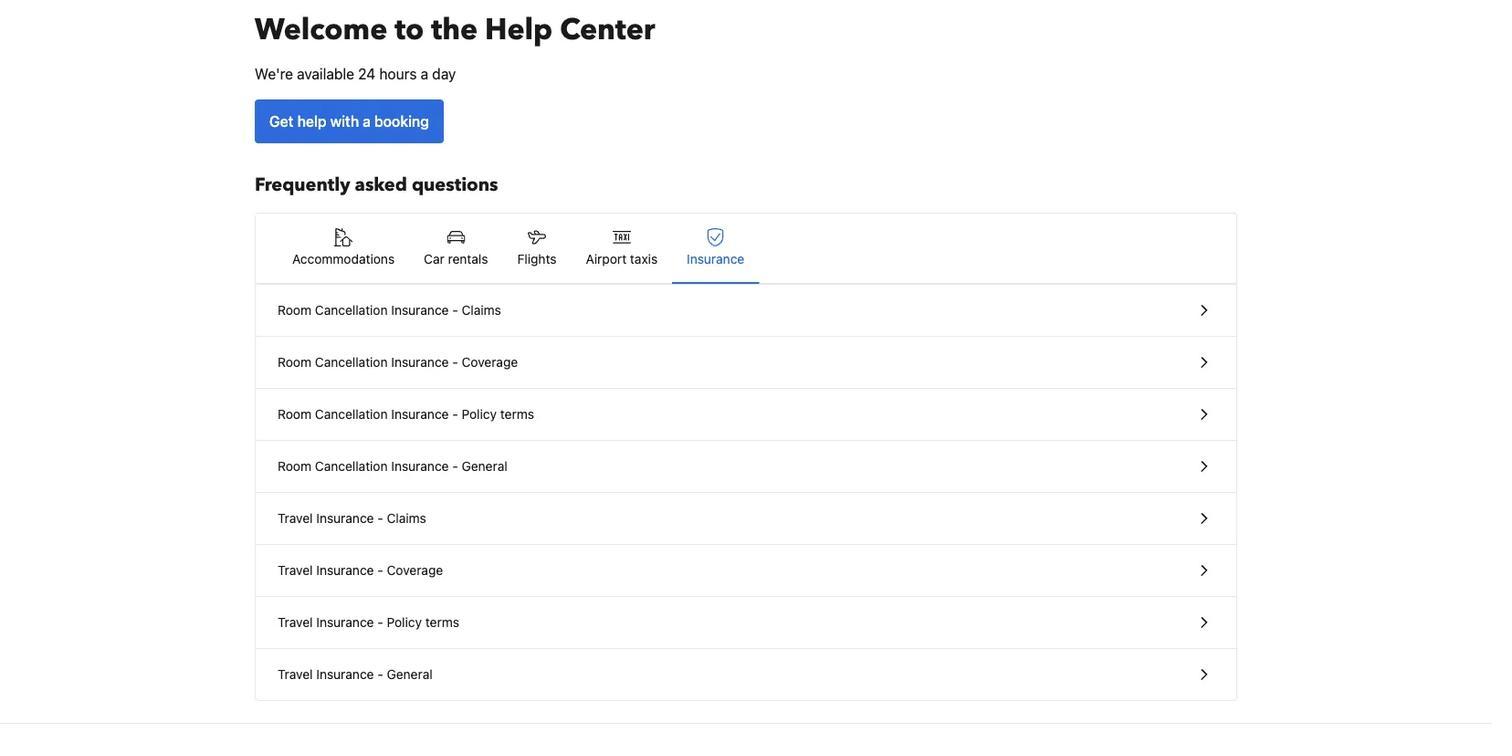 Task type: locate. For each thing, give the bounding box(es) containing it.
1 horizontal spatial claims
[[462, 303, 501, 318]]

welcome to the help center
[[255, 10, 655, 50]]

room
[[278, 303, 312, 318], [278, 355, 312, 370], [278, 407, 312, 422], [278, 459, 312, 474]]

- down car rentals
[[452, 303, 458, 318]]

3 travel from the top
[[278, 615, 313, 630]]

0 horizontal spatial policy
[[387, 615, 422, 630]]

claims
[[462, 303, 501, 318], [387, 511, 426, 526]]

- down room cancellation insurance - policy terms
[[452, 459, 458, 474]]

-
[[452, 303, 458, 318], [452, 355, 458, 370], [452, 407, 458, 422], [452, 459, 458, 474], [377, 511, 383, 526], [377, 563, 383, 578], [377, 615, 383, 630], [377, 667, 383, 682]]

room inside "button"
[[278, 459, 312, 474]]

travel up travel insurance - general
[[278, 615, 313, 630]]

insurance inside button
[[391, 407, 449, 422]]

0 horizontal spatial a
[[363, 113, 371, 130]]

flights button
[[503, 214, 571, 283]]

1 vertical spatial a
[[363, 113, 371, 130]]

help
[[485, 10, 553, 50]]

airport taxis button
[[571, 214, 672, 283]]

3 cancellation from the top
[[315, 407, 388, 422]]

cancellation inside "button"
[[315, 459, 388, 474]]

travel inside "button"
[[278, 511, 313, 526]]

0 horizontal spatial general
[[387, 667, 433, 682]]

1 vertical spatial policy
[[387, 615, 422, 630]]

4 travel from the top
[[278, 667, 313, 682]]

travel for travel insurance - general
[[278, 667, 313, 682]]

general inside button
[[387, 667, 433, 682]]

accommodations button
[[278, 214, 409, 283]]

travel up travel insurance - coverage
[[278, 511, 313, 526]]

1 room from the top
[[278, 303, 312, 318]]

0 vertical spatial coverage
[[462, 355, 518, 370]]

4 cancellation from the top
[[315, 459, 388, 474]]

travel for travel insurance - coverage
[[278, 563, 313, 578]]

available
[[297, 65, 354, 83]]

2 travel from the top
[[278, 563, 313, 578]]

- down 'room cancellation insurance - general'
[[377, 511, 383, 526]]

- down travel insurance - coverage
[[377, 615, 383, 630]]

travel for travel insurance - claims
[[278, 511, 313, 526]]

cancellation for room cancellation insurance - coverage
[[315, 355, 388, 370]]

- up room cancellation insurance - policy terms
[[452, 355, 458, 370]]

room cancellation insurance - claims button
[[256, 285, 1237, 337]]

0 vertical spatial terms
[[500, 407, 534, 422]]

1 horizontal spatial terms
[[500, 407, 534, 422]]

policy
[[462, 407, 497, 422], [387, 615, 422, 630]]

3 room from the top
[[278, 407, 312, 422]]

hours
[[379, 65, 417, 83]]

car
[[424, 252, 445, 267]]

a right with
[[363, 113, 371, 130]]

travel down travel insurance - policy terms
[[278, 667, 313, 682]]

claims inside button
[[462, 303, 501, 318]]

terms
[[500, 407, 534, 422], [425, 615, 459, 630]]

the
[[431, 10, 478, 50]]

2 room from the top
[[278, 355, 312, 370]]

1 horizontal spatial a
[[421, 65, 428, 83]]

a
[[421, 65, 428, 83], [363, 113, 371, 130]]

cancellation down accommodations
[[315, 303, 388, 318]]

1 vertical spatial general
[[387, 667, 433, 682]]

insurance down travel insurance - claims
[[316, 563, 374, 578]]

asked
[[355, 173, 407, 198]]

1 horizontal spatial general
[[462, 459, 508, 474]]

1 vertical spatial terms
[[425, 615, 459, 630]]

cancellation for room cancellation insurance - general
[[315, 459, 388, 474]]

insurance up travel insurance - coverage
[[316, 511, 374, 526]]

travel insurance - coverage
[[278, 563, 443, 578]]

travel insurance - claims button
[[256, 493, 1237, 545]]

frequently asked questions
[[255, 173, 498, 198]]

- down travel insurance - policy terms
[[377, 667, 383, 682]]

policy inside button
[[387, 615, 422, 630]]

cancellation inside button
[[315, 407, 388, 422]]

0 horizontal spatial terms
[[425, 615, 459, 630]]

a left day
[[421, 65, 428, 83]]

room cancellation insurance - policy terms button
[[256, 389, 1237, 441]]

accommodations
[[292, 252, 395, 267]]

- down room cancellation insurance - coverage at the left of the page
[[452, 407, 458, 422]]

cancellation up travel insurance - claims
[[315, 459, 388, 474]]

questions
[[412, 173, 498, 198]]

booking
[[374, 113, 429, 130]]

0 vertical spatial general
[[462, 459, 508, 474]]

general
[[462, 459, 508, 474], [387, 667, 433, 682]]

room for room cancellation insurance - claims
[[278, 303, 312, 318]]

- up travel insurance - policy terms
[[377, 563, 383, 578]]

claims down rentals
[[462, 303, 501, 318]]

flights
[[517, 252, 557, 267]]

travel
[[278, 511, 313, 526], [278, 563, 313, 578], [278, 615, 313, 630], [278, 667, 313, 682]]

1 horizontal spatial policy
[[462, 407, 497, 422]]

0 horizontal spatial claims
[[387, 511, 426, 526]]

cancellation down 'room cancellation insurance - claims' on the left top
[[315, 355, 388, 370]]

1 travel from the top
[[278, 511, 313, 526]]

room cancellation insurance - general
[[278, 459, 508, 474]]

car rentals
[[424, 252, 488, 267]]

car rentals button
[[409, 214, 503, 283]]

room for room cancellation insurance - general
[[278, 459, 312, 474]]

tab list
[[256, 214, 1237, 285]]

0 vertical spatial policy
[[462, 407, 497, 422]]

claims down 'room cancellation insurance - general'
[[387, 511, 426, 526]]

1 vertical spatial claims
[[387, 511, 426, 526]]

insurance up room cancellation insurance - policy terms
[[391, 355, 449, 370]]

cancellation up 'room cancellation insurance - general'
[[315, 407, 388, 422]]

insurance up room cancellation insurance - claims button
[[687, 252, 745, 267]]

with
[[330, 113, 359, 130]]

claims inside "button"
[[387, 511, 426, 526]]

1 horizontal spatial coverage
[[462, 355, 518, 370]]

0 vertical spatial claims
[[462, 303, 501, 318]]

insurance button
[[672, 214, 759, 283]]

2 cancellation from the top
[[315, 355, 388, 370]]

travel insurance - coverage button
[[256, 545, 1237, 597]]

4 room from the top
[[278, 459, 312, 474]]

room inside button
[[278, 407, 312, 422]]

cancellation
[[315, 303, 388, 318], [315, 355, 388, 370], [315, 407, 388, 422], [315, 459, 388, 474]]

insurance
[[687, 252, 745, 267], [391, 303, 449, 318], [391, 355, 449, 370], [391, 407, 449, 422], [391, 459, 449, 474], [316, 511, 374, 526], [316, 563, 374, 578], [316, 615, 374, 630], [316, 667, 374, 682]]

1 cancellation from the top
[[315, 303, 388, 318]]

to
[[395, 10, 424, 50]]

insurance down room cancellation insurance - coverage at the left of the page
[[391, 407, 449, 422]]

travel down travel insurance - claims
[[278, 563, 313, 578]]

insurance up travel insurance - general
[[316, 615, 374, 630]]

travel insurance - general button
[[256, 649, 1237, 701]]

taxis
[[630, 252, 658, 267]]

general inside "button"
[[462, 459, 508, 474]]

- inside travel insurance - coverage button
[[377, 563, 383, 578]]

coverage
[[462, 355, 518, 370], [387, 563, 443, 578]]

1 vertical spatial coverage
[[387, 563, 443, 578]]

room for room cancellation insurance - policy terms
[[278, 407, 312, 422]]

24
[[358, 65, 376, 83]]



Task type: describe. For each thing, give the bounding box(es) containing it.
- inside room cancellation insurance - policy terms button
[[452, 407, 458, 422]]

room cancellation insurance - general button
[[256, 441, 1237, 493]]

insurance inside 'button'
[[687, 252, 745, 267]]

airport taxis
[[586, 252, 658, 267]]

travel insurance - policy terms button
[[256, 597, 1237, 649]]

we're
[[255, 65, 293, 83]]

room for room cancellation insurance - coverage
[[278, 355, 312, 370]]

we're available 24 hours a day
[[255, 65, 456, 83]]

insurance down room cancellation insurance - policy terms
[[391, 459, 449, 474]]

frequently
[[255, 173, 350, 198]]

travel insurance - policy terms
[[278, 615, 459, 630]]

travel for travel insurance - policy terms
[[278, 615, 313, 630]]

airport
[[586, 252, 627, 267]]

get
[[269, 113, 294, 130]]

cancellation for room cancellation insurance - claims
[[315, 303, 388, 318]]

travel insurance - claims
[[278, 511, 426, 526]]

room cancellation insurance - claims
[[278, 303, 501, 318]]

- inside room cancellation insurance - claims button
[[452, 303, 458, 318]]

0 horizontal spatial coverage
[[387, 563, 443, 578]]

rentals
[[448, 252, 488, 267]]

welcome
[[255, 10, 387, 50]]

terms inside travel insurance - policy terms button
[[425, 615, 459, 630]]

a inside "button"
[[363, 113, 371, 130]]

insurance down car at the top of page
[[391, 303, 449, 318]]

room cancellation insurance - coverage button
[[256, 337, 1237, 389]]

- inside travel insurance - claims "button"
[[377, 511, 383, 526]]

help
[[297, 113, 327, 130]]

- inside travel insurance - policy terms button
[[377, 615, 383, 630]]

policy inside button
[[462, 407, 497, 422]]

get help with a booking
[[269, 113, 429, 130]]

- inside room cancellation insurance - coverage button
[[452, 355, 458, 370]]

insurance down travel insurance - policy terms
[[316, 667, 374, 682]]

room cancellation insurance - policy terms
[[278, 407, 534, 422]]

- inside room cancellation insurance - general "button"
[[452, 459, 458, 474]]

- inside travel insurance - general button
[[377, 667, 383, 682]]

cancellation for room cancellation insurance - policy terms
[[315, 407, 388, 422]]

tab list containing accommodations
[[256, 214, 1237, 285]]

0 vertical spatial a
[[421, 65, 428, 83]]

terms inside room cancellation insurance - policy terms button
[[500, 407, 534, 422]]

get help with a booking button
[[255, 100, 444, 143]]

travel insurance - general
[[278, 667, 433, 682]]

day
[[432, 65, 456, 83]]

room cancellation insurance - coverage
[[278, 355, 518, 370]]

center
[[560, 10, 655, 50]]



Task type: vqa. For each thing, say whether or not it's contained in the screenshot.
third 'CANCELLATION' from the bottom
yes



